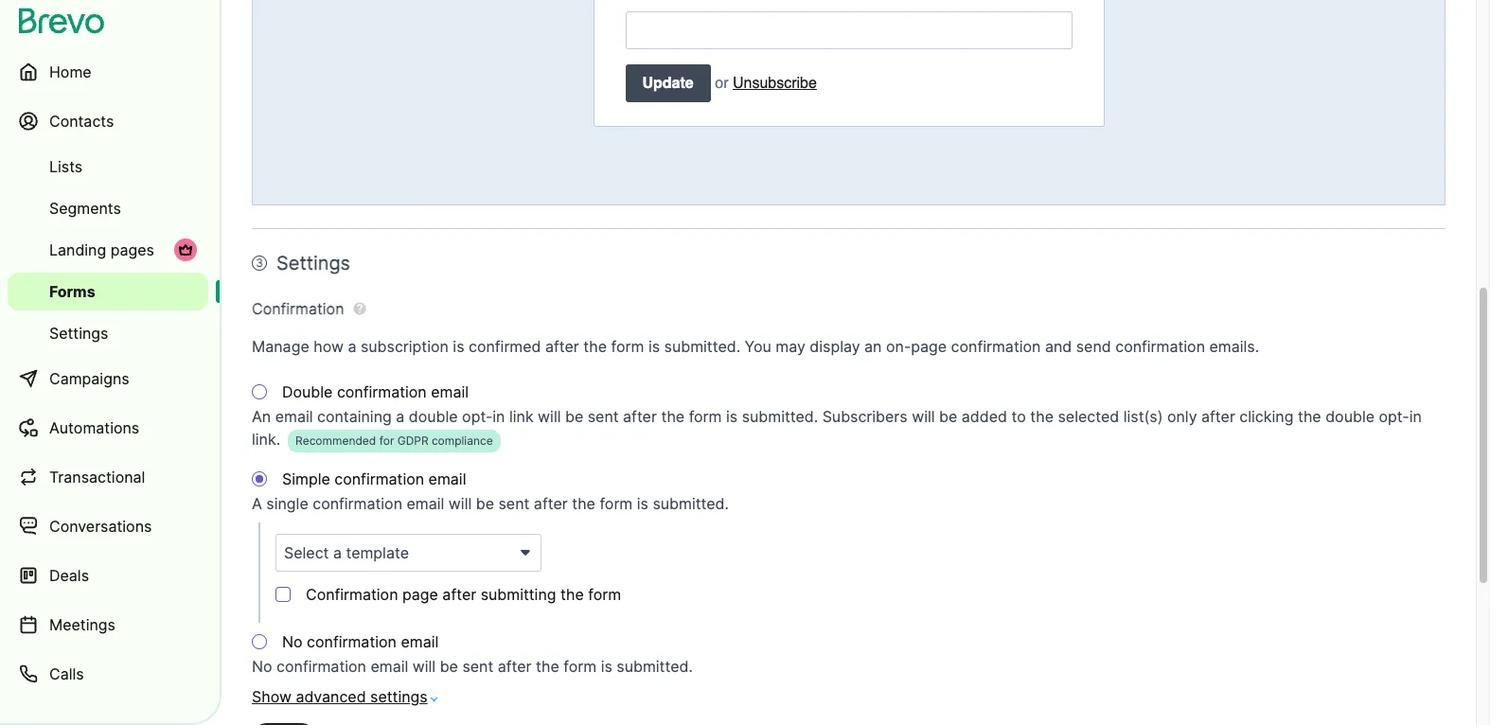 Task type: vqa. For each thing, say whether or not it's contained in the screenshot.
Manage how a subscription is confirmed after the form is submitted. You may display an on-page confirmation and send confirmation emails.
yes



Task type: describe. For each thing, give the bounding box(es) containing it.
a
[[252, 495, 262, 514]]

containing
[[317, 407, 392, 426]]

confirmation page after submitting the form
[[306, 586, 621, 604]]

contacts
[[49, 112, 114, 131]]

you
[[745, 337, 772, 356]]

transactional link
[[8, 455, 208, 500]]

an
[[252, 407, 271, 426]]

double confirmation email
[[282, 383, 469, 402]]

calls
[[49, 665, 84, 684]]

selected
[[1058, 407, 1120, 426]]

added
[[962, 407, 1008, 426]]

be left the added
[[940, 407, 958, 426]]

1 horizontal spatial page
[[911, 337, 947, 356]]

an email containing a double opt-in link will be sent after the form is submitted. subscribers will be added to the selected list(s) only after clicking the double opt-in link.
[[252, 407, 1423, 449]]

double
[[282, 383, 333, 402]]

1 double from the left
[[409, 407, 458, 426]]

segments
[[49, 199, 121, 218]]

campaigns
[[49, 369, 129, 388]]

email down simple confirmation email
[[407, 495, 445, 514]]

emails.
[[1210, 337, 1260, 356]]

no confirmation email
[[282, 633, 439, 652]]

sent inside an email containing a double opt-in link will be sent after the form is submitted. subscribers will be added to the selected list(s) only after clicking the double opt-in link.
[[588, 407, 619, 426]]

left___rvooi image
[[178, 242, 193, 258]]

may
[[776, 337, 806, 356]]

simple confirmation email
[[282, 470, 466, 489]]

confirmation down simple confirmation email
[[313, 495, 403, 514]]

email inside an email containing a double opt-in link will be sent after the form is submitted. subscribers will be added to the selected list(s) only after clicking the double opt-in link.
[[275, 407, 313, 426]]

pages
[[111, 241, 154, 260]]

will down compliance on the left bottom of page
[[449, 495, 472, 514]]

will right link
[[538, 407, 561, 426]]

no confirmation email will be sent after the form is submitted.
[[252, 658, 693, 676]]

landing pages link
[[8, 231, 208, 269]]

simple
[[282, 470, 330, 489]]

confirmation up advanced
[[277, 658, 366, 676]]

landing
[[49, 241, 106, 260]]

or
[[715, 75, 729, 92]]

transactional
[[49, 468, 145, 487]]

confirmation for confirmation page after submitting the form
[[306, 586, 398, 604]]

link.
[[252, 430, 280, 449]]

be down compliance on the left bottom of page
[[476, 495, 494, 514]]

will right subscribers
[[912, 407, 935, 426]]

recommended
[[296, 434, 376, 448]]

show advanced settings
[[252, 688, 428, 707]]

1 horizontal spatial sent
[[499, 495, 530, 514]]

meetings
[[49, 616, 116, 635]]

deals
[[49, 566, 89, 585]]

an
[[865, 337, 882, 356]]

2 in from the left
[[1410, 407, 1423, 426]]

email for no confirmation email
[[401, 633, 439, 652]]

list(s)
[[1124, 407, 1164, 426]]

meetings link
[[8, 602, 208, 648]]

email for simple confirmation email
[[429, 470, 466, 489]]

or unsubscribe
[[715, 75, 817, 92]]

confirmation left and
[[952, 337, 1041, 356]]

confirmation for confirmation
[[252, 299, 344, 318]]

2 opt- from the left
[[1380, 407, 1410, 426]]

1 in from the left
[[493, 407, 505, 426]]

1 horizontal spatial settings
[[277, 252, 351, 275]]

is inside an email containing a double opt-in link will be sent after the form is submitted. subscribers will be added to the selected list(s) only after clicking the double opt-in link.
[[726, 407, 738, 426]]

settings link
[[8, 314, 208, 352]]

recommended for gdpr compliance
[[296, 434, 493, 448]]

show
[[252, 688, 292, 707]]



Task type: locate. For each thing, give the bounding box(es) containing it.
automations link
[[8, 405, 208, 451]]

no for no confirmation email will be sent after the form is submitted.
[[252, 658, 272, 676]]

email
[[431, 383, 469, 402], [275, 407, 313, 426], [429, 470, 466, 489], [407, 495, 445, 514], [401, 633, 439, 652], [371, 658, 408, 676]]

sent down link
[[499, 495, 530, 514]]

after
[[546, 337, 580, 356], [623, 407, 657, 426], [1202, 407, 1236, 426], [534, 495, 568, 514], [443, 586, 477, 604], [498, 658, 532, 676]]

and
[[1046, 337, 1072, 356]]

1 horizontal spatial no
[[282, 633, 303, 652]]

page up no confirmation email
[[403, 586, 438, 604]]

will up settings
[[413, 658, 436, 676]]

is
[[453, 337, 465, 356], [649, 337, 660, 356], [726, 407, 738, 426], [637, 495, 649, 514], [601, 658, 613, 676]]

double up the gdpr
[[409, 407, 458, 426]]

0 horizontal spatial sent
[[463, 658, 494, 676]]

confirmation up show advanced settings
[[307, 633, 397, 652]]

will
[[538, 407, 561, 426], [912, 407, 935, 426], [449, 495, 472, 514], [413, 658, 436, 676]]

submitted.
[[665, 337, 741, 356], [742, 407, 819, 426], [653, 495, 729, 514], [617, 658, 693, 676]]

settings
[[370, 688, 428, 707]]

double
[[409, 407, 458, 426], [1326, 407, 1375, 426]]

1 vertical spatial no
[[252, 658, 272, 676]]

display
[[810, 337, 861, 356]]

contacts link
[[8, 99, 208, 144]]

on-
[[887, 337, 911, 356]]

confirmation
[[252, 299, 344, 318], [306, 586, 398, 604]]

compliance
[[432, 434, 493, 448]]

0 horizontal spatial a
[[348, 337, 357, 356]]

confirmation up containing
[[337, 383, 427, 402]]

form
[[611, 337, 644, 356], [689, 407, 722, 426], [600, 495, 633, 514], [588, 586, 621, 604], [564, 658, 597, 676]]

confirmation
[[952, 337, 1041, 356], [1116, 337, 1206, 356], [337, 383, 427, 402], [335, 470, 424, 489], [313, 495, 403, 514], [307, 633, 397, 652], [277, 658, 366, 676]]

email up no confirmation email will be sent after the form is submitted.
[[401, 633, 439, 652]]

email for double confirmation email
[[431, 383, 469, 402]]

subscribers
[[823, 407, 908, 426]]

how
[[314, 337, 344, 356]]

sent down confirmation page after submitting the form
[[463, 658, 494, 676]]

0 vertical spatial sent
[[588, 407, 619, 426]]

forms
[[49, 282, 95, 301]]

0 horizontal spatial double
[[409, 407, 458, 426]]

0 vertical spatial page
[[911, 337, 947, 356]]

confirmed
[[469, 337, 541, 356]]

link
[[510, 407, 534, 426]]

the
[[584, 337, 607, 356], [661, 407, 685, 426], [1031, 407, 1054, 426], [1299, 407, 1322, 426], [572, 495, 596, 514], [561, 586, 584, 604], [536, 658, 560, 676]]

manage how a subscription is confirmed after the form is submitted. you may display an on-page confirmation and send confirmation emails.
[[252, 337, 1260, 356]]

opt-
[[462, 407, 493, 426], [1380, 407, 1410, 426]]

settings right 3
[[277, 252, 351, 275]]

calls link
[[8, 652, 208, 697]]

email up settings
[[371, 658, 408, 676]]

submitted. inside an email containing a double opt-in link will be sent after the form is submitted. subscribers will be added to the selected list(s) only after clicking the double opt-in link.
[[742, 407, 819, 426]]

email up compliance on the left bottom of page
[[431, 383, 469, 402]]

in
[[493, 407, 505, 426], [1410, 407, 1423, 426]]

single
[[266, 495, 309, 514]]

update
[[643, 75, 694, 92]]

None text field
[[626, 11, 1073, 49]]

1 opt- from the left
[[462, 407, 493, 426]]

advanced
[[296, 688, 366, 707]]

0 horizontal spatial no
[[252, 658, 272, 676]]

only
[[1168, 407, 1198, 426]]

0 horizontal spatial opt-
[[462, 407, 493, 426]]

confirmation down for
[[335, 470, 424, 489]]

deals link
[[8, 553, 208, 599]]

email down compliance on the left bottom of page
[[429, 470, 466, 489]]

1 vertical spatial a
[[396, 407, 405, 426]]

landing pages
[[49, 241, 154, 260]]

be
[[565, 407, 584, 426], [940, 407, 958, 426], [476, 495, 494, 514], [440, 658, 458, 676]]

a
[[348, 337, 357, 356], [396, 407, 405, 426]]

for
[[379, 434, 394, 448]]

0 horizontal spatial in
[[493, 407, 505, 426]]

1 horizontal spatial opt-
[[1380, 407, 1410, 426]]

sent right link
[[588, 407, 619, 426]]

campaigns link
[[8, 356, 208, 402]]

double right 'clicking'
[[1326, 407, 1375, 426]]

0 vertical spatial no
[[282, 633, 303, 652]]

a up recommended for gdpr compliance
[[396, 407, 405, 426]]

automations
[[49, 419, 139, 438]]

unsubscribe
[[733, 75, 817, 92]]

form inside an email containing a double opt-in link will be sent after the form is submitted. subscribers will be added to the selected list(s) only after clicking the double opt-in link.
[[689, 407, 722, 426]]

settings
[[277, 252, 351, 275], [49, 324, 108, 343]]

1 horizontal spatial in
[[1410, 407, 1423, 426]]

a inside an email containing a double opt-in link will be sent after the form is submitted. subscribers will be added to the selected list(s) only after clicking the double opt-in link.
[[396, 407, 405, 426]]

2 double from the left
[[1326, 407, 1375, 426]]

no
[[282, 633, 303, 652], [252, 658, 272, 676]]

lists
[[49, 157, 83, 176]]

conversations link
[[8, 504, 208, 549]]

confirmation up no confirmation email
[[306, 586, 398, 604]]

1 vertical spatial sent
[[499, 495, 530, 514]]

send
[[1077, 337, 1112, 356]]

subscription
[[361, 337, 449, 356]]

0 vertical spatial confirmation
[[252, 299, 344, 318]]

home link
[[8, 49, 208, 95]]

0 vertical spatial a
[[348, 337, 357, 356]]

3
[[256, 256, 263, 270]]

2 horizontal spatial sent
[[588, 407, 619, 426]]

manage
[[252, 337, 309, 356]]

confirmation up manage
[[252, 299, 344, 318]]

no for no confirmation email
[[282, 633, 303, 652]]

segments link
[[8, 189, 208, 227]]

2 vertical spatial sent
[[463, 658, 494, 676]]

email down double
[[275, 407, 313, 426]]

be down confirmation page after submitting the form
[[440, 658, 458, 676]]

a single confirmation email will be sent after the form is submitted.
[[252, 495, 729, 514]]

1 vertical spatial settings
[[49, 324, 108, 343]]

settings down forms
[[49, 324, 108, 343]]

1 vertical spatial confirmation
[[306, 586, 398, 604]]

page right an
[[911, 337, 947, 356]]

submitting
[[481, 586, 556, 604]]

lists link
[[8, 148, 208, 186]]

email for no confirmation email will be sent after the form is submitted.
[[371, 658, 408, 676]]

1 vertical spatial page
[[403, 586, 438, 604]]

forms link
[[8, 273, 208, 311]]

gdpr
[[398, 434, 429, 448]]

be right link
[[565, 407, 584, 426]]

1 horizontal spatial double
[[1326, 407, 1375, 426]]

page
[[911, 337, 947, 356], [403, 586, 438, 604]]

sent
[[588, 407, 619, 426], [499, 495, 530, 514], [463, 658, 494, 676]]

1 horizontal spatial a
[[396, 407, 405, 426]]

conversations
[[49, 517, 152, 536]]

0 vertical spatial settings
[[277, 252, 351, 275]]

clicking
[[1240, 407, 1294, 426]]

0 horizontal spatial settings
[[49, 324, 108, 343]]

a right how
[[348, 337, 357, 356]]

0 horizontal spatial page
[[403, 586, 438, 604]]

home
[[49, 63, 92, 81]]

confirmation right send
[[1116, 337, 1206, 356]]

to
[[1012, 407, 1027, 426]]



